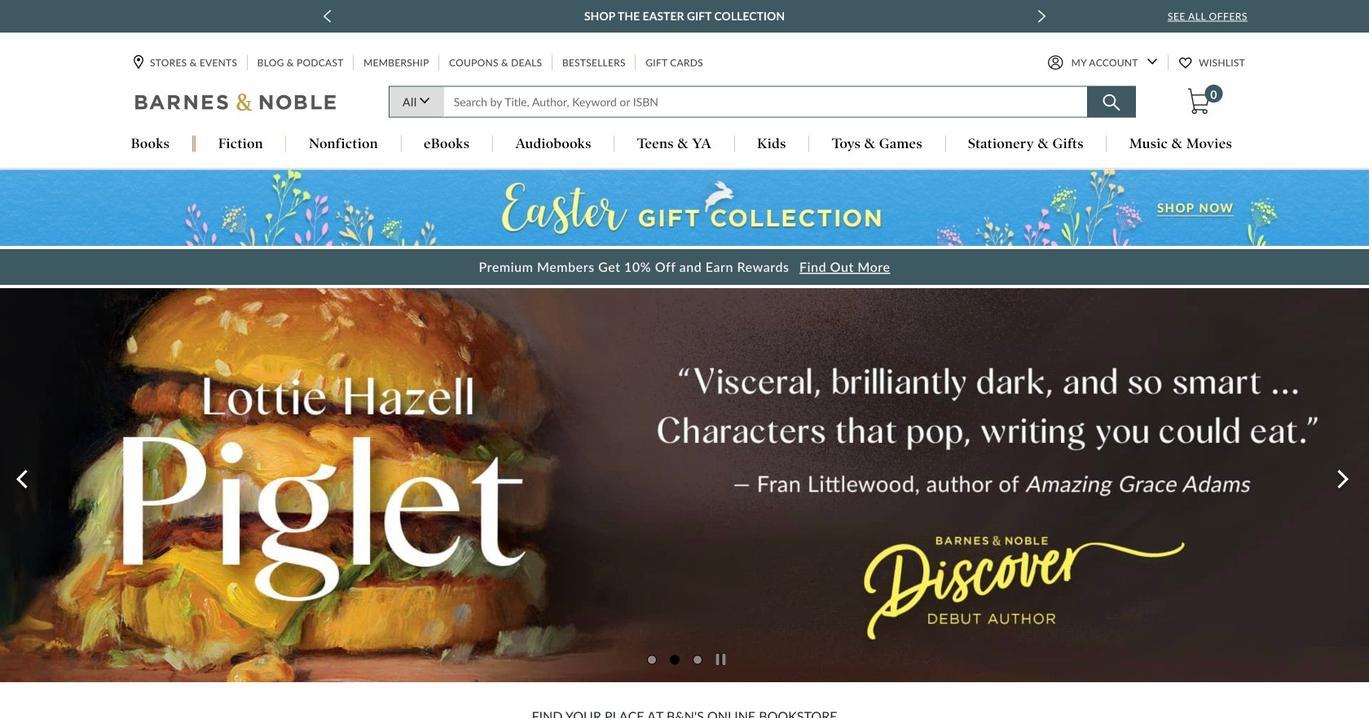 Task type: locate. For each thing, give the bounding box(es) containing it.
previous slide / item image
[[323, 10, 331, 23]]

main content
[[0, 169, 1369, 719]]

Search by Title, Author, Keyword or ISBN text field
[[443, 86, 1088, 118]]

None field
[[443, 86, 1088, 118]]

visceral, brilliantly dark, and so smart... characters that pop, writing you could eat. --fran littlewood, author of amazing grace adams image
[[0, 237, 1369, 719]]

cart image
[[1188, 88, 1210, 115]]



Task type: describe. For each thing, give the bounding box(es) containing it.
logo image
[[135, 92, 337, 115]]

easter gift collection - shop now image
[[0, 170, 1369, 246]]

search image
[[1103, 94, 1120, 111]]

user image
[[1048, 55, 1063, 71]]

down arrow image
[[1147, 58, 1158, 65]]

next slide / item image
[[1038, 10, 1046, 23]]



Task type: vqa. For each thing, say whether or not it's contained in the screenshot.
Visceral, brilliantly dark, and so smart... Characters that pop, writing you could eat. --Fran Littlewood, author of Amazing Grace Adams "image"
yes



